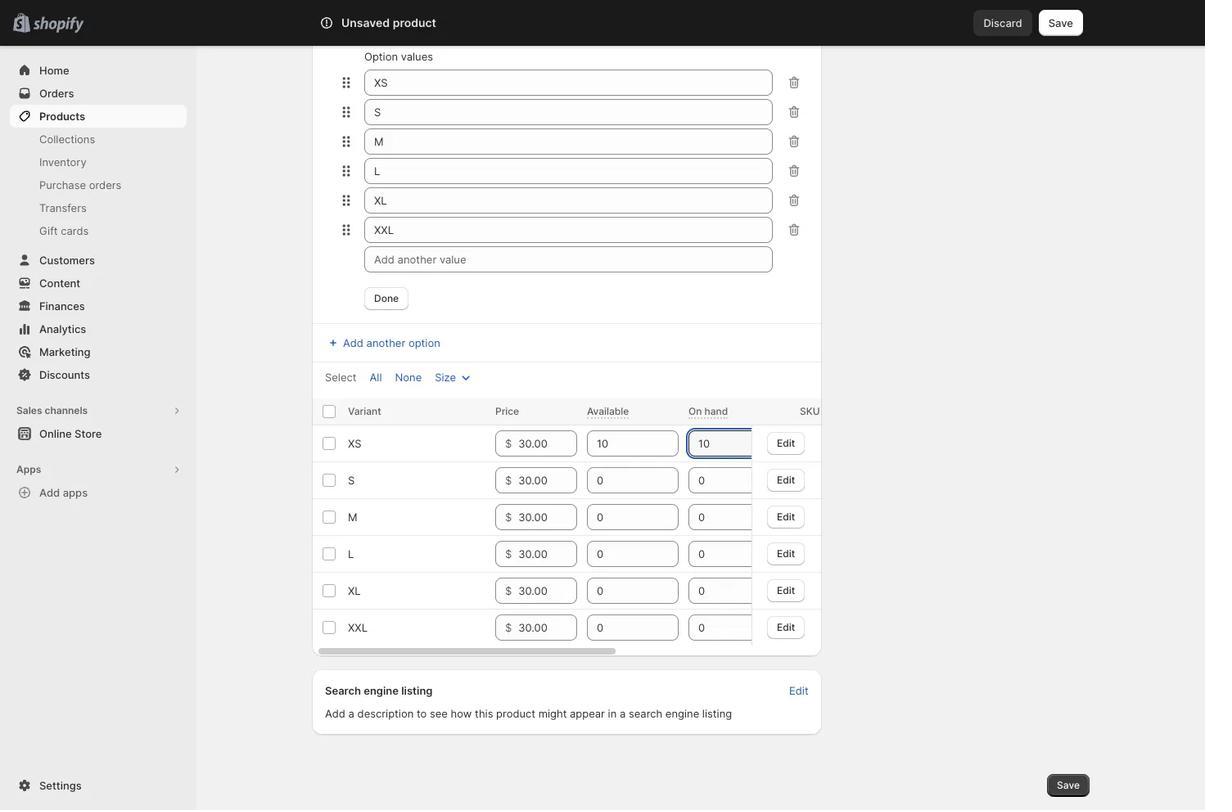 Task type: locate. For each thing, give the bounding box(es) containing it.
another
[[366, 337, 406, 350]]

settings
[[39, 779, 82, 793]]

2 vertical spatial add
[[325, 707, 345, 721]]

listing
[[401, 685, 433, 698], [702, 707, 732, 721]]

search for search engine listing
[[325, 685, 361, 698]]

1 vertical spatial listing
[[702, 707, 732, 721]]

option
[[408, 337, 440, 350]]

add a description to see how this product might appear in a search engine listing
[[325, 707, 732, 721]]

save button
[[1039, 10, 1083, 36], [1047, 775, 1090, 797]]

2 $ text field from the top
[[519, 468, 577, 494]]

engine up description
[[364, 685, 399, 698]]

4 options element from the top
[[348, 548, 354, 561]]

options element
[[348, 437, 362, 450], [348, 474, 355, 487], [348, 511, 357, 524], [348, 548, 354, 561], [348, 585, 361, 598], [348, 621, 368, 635]]

options element containing m
[[348, 511, 357, 524]]

done
[[374, 292, 399, 305]]

2 a from the left
[[620, 707, 626, 721]]

search inside search button
[[392, 16, 427, 29]]

edit for m
[[777, 511, 796, 523]]

a
[[348, 707, 354, 721], [620, 707, 626, 721]]

orders
[[39, 87, 74, 100]]

$ for m
[[505, 511, 512, 524]]

on
[[689, 405, 702, 418]]

1 vertical spatial save button
[[1047, 775, 1090, 797]]

add down search engine listing
[[325, 707, 345, 721]]

options element containing xs
[[348, 437, 362, 450]]

$ text field for l
[[519, 541, 577, 567]]

1 vertical spatial $ text field
[[519, 615, 577, 641]]

in
[[608, 707, 617, 721]]

product
[[393, 16, 436, 29], [496, 707, 535, 721]]

None text field
[[364, 70, 773, 96], [364, 129, 773, 155], [364, 188, 773, 214], [364, 217, 773, 243], [364, 70, 773, 96], [364, 129, 773, 155], [364, 188, 773, 214], [364, 217, 773, 243]]

None number field
[[587, 431, 654, 457], [689, 431, 756, 457], [587, 468, 654, 494], [689, 468, 756, 494], [587, 504, 654, 531], [689, 504, 756, 531], [587, 541, 654, 567], [689, 541, 756, 567], [587, 578, 654, 604], [689, 578, 756, 604], [587, 615, 654, 641], [689, 615, 756, 641], [587, 431, 654, 457], [689, 431, 756, 457], [587, 468, 654, 494], [689, 468, 756, 494], [587, 504, 654, 531], [689, 504, 756, 531], [587, 541, 654, 567], [689, 541, 756, 567], [587, 578, 654, 604], [689, 578, 756, 604], [587, 615, 654, 641], [689, 615, 756, 641]]

2 $ from the top
[[505, 474, 512, 487]]

search for search
[[392, 16, 427, 29]]

options element containing s
[[348, 474, 355, 487]]

1 horizontal spatial search
[[392, 16, 427, 29]]

0 vertical spatial add
[[343, 337, 363, 350]]

engine right search
[[666, 707, 699, 721]]

options element containing xl
[[348, 585, 361, 598]]

search up description
[[325, 685, 361, 698]]

$ text field
[[519, 431, 577, 457], [519, 468, 577, 494], [519, 504, 577, 531], [519, 578, 577, 604]]

$ text field
[[519, 541, 577, 567], [519, 615, 577, 641]]

5 options element from the top
[[348, 585, 361, 598]]

save
[[1049, 16, 1073, 29], [1057, 779, 1080, 792]]

4 $ from the top
[[505, 548, 512, 561]]

discounts
[[39, 368, 90, 382]]

None text field
[[364, 99, 773, 125], [364, 158, 773, 184], [364, 99, 773, 125], [364, 158, 773, 184]]

collections link
[[10, 128, 187, 151]]

1 horizontal spatial engine
[[666, 707, 699, 721]]

add for add a description to see how this product might appear in a search engine listing
[[325, 707, 345, 721]]

3 $ text field from the top
[[519, 504, 577, 531]]

options element down xl
[[348, 621, 368, 635]]

6 options element from the top
[[348, 621, 368, 635]]

edit button for m
[[768, 506, 805, 529]]

0 vertical spatial $ text field
[[519, 541, 577, 567]]

1 horizontal spatial a
[[620, 707, 626, 721]]

0 horizontal spatial a
[[348, 707, 354, 721]]

sku
[[800, 405, 820, 418]]

2 $ text field from the top
[[519, 615, 577, 641]]

analytics link
[[10, 318, 187, 341]]

$ for xxl
[[505, 621, 512, 635]]

add for add apps
[[39, 486, 60, 499]]

customers
[[39, 254, 95, 267]]

a left description
[[348, 707, 354, 721]]

Add another value text field
[[364, 246, 773, 273]]

3 options element from the top
[[348, 511, 357, 524]]

apps
[[63, 486, 88, 499]]

2 options element from the top
[[348, 474, 355, 487]]

settings link
[[10, 775, 187, 797]]

a right in
[[620, 707, 626, 721]]

price
[[495, 405, 519, 418]]

sales channels button
[[10, 400, 187, 422]]

appear
[[570, 707, 605, 721]]

finances
[[39, 300, 85, 313]]

add for add another option
[[343, 337, 363, 350]]

3 $ from the top
[[505, 511, 512, 524]]

edit button for xl
[[768, 579, 805, 602]]

listing up to
[[401, 685, 433, 698]]

apps
[[16, 463, 41, 476]]

options element up m
[[348, 474, 355, 487]]

sales
[[16, 404, 42, 417]]

options element for $ text box related to xs
[[348, 437, 362, 450]]

0 horizontal spatial engine
[[364, 685, 399, 698]]

$ text field for xxl
[[519, 615, 577, 641]]

product up values at top
[[393, 16, 436, 29]]

0 vertical spatial search
[[392, 16, 427, 29]]

options element for $ text field for xxl
[[348, 621, 368, 635]]

edit for xs
[[777, 437, 796, 449]]

5 $ from the top
[[505, 585, 512, 598]]

content link
[[10, 272, 187, 295]]

6 $ from the top
[[505, 621, 512, 635]]

listing right search
[[702, 707, 732, 721]]

1 vertical spatial add
[[39, 486, 60, 499]]

product right 'this' on the bottom left of the page
[[496, 707, 535, 721]]

discard button
[[974, 10, 1032, 36]]

edit for xxl
[[777, 621, 796, 633]]

size button
[[425, 366, 484, 389]]

edit button
[[768, 432, 805, 455], [768, 469, 805, 492], [768, 506, 805, 529], [768, 542, 805, 565], [768, 579, 805, 602], [768, 616, 805, 639], [779, 680, 819, 703]]

0 vertical spatial listing
[[401, 685, 433, 698]]

none
[[395, 371, 422, 384]]

xs
[[348, 437, 362, 450]]

0 horizontal spatial listing
[[401, 685, 433, 698]]

search engine listing
[[325, 685, 433, 698]]

this
[[475, 707, 493, 721]]

finances link
[[10, 295, 187, 318]]

edit
[[777, 437, 796, 449], [777, 474, 796, 486], [777, 511, 796, 523], [777, 547, 796, 560], [777, 584, 796, 596], [777, 621, 796, 633], [789, 685, 809, 698]]

add another option
[[343, 337, 440, 350]]

1 options element from the top
[[348, 437, 362, 450]]

add another option button
[[315, 332, 450, 355]]

description
[[357, 707, 414, 721]]

online
[[39, 427, 72, 441]]

4 $ text field from the top
[[519, 578, 577, 604]]

add left apps
[[39, 486, 60, 499]]

hand
[[705, 405, 728, 418]]

option
[[364, 50, 398, 63]]

s
[[348, 474, 355, 487]]

options element down m
[[348, 548, 354, 561]]

gift cards link
[[10, 219, 187, 242]]

options element for $ text box associated with m
[[348, 511, 357, 524]]

option values
[[364, 50, 433, 63]]

options element up xxl
[[348, 585, 361, 598]]

options element down s at bottom left
[[348, 511, 357, 524]]

1 vertical spatial product
[[496, 707, 535, 721]]

search up values at top
[[392, 16, 427, 29]]

1 $ from the top
[[505, 437, 512, 450]]

add
[[343, 337, 363, 350], [39, 486, 60, 499], [325, 707, 345, 721]]

edit button for xxl
[[768, 616, 805, 639]]

discard
[[984, 16, 1022, 29]]

search
[[392, 16, 427, 29], [325, 685, 361, 698]]

select
[[325, 371, 357, 384]]

options element containing xxl
[[348, 621, 368, 635]]

options element containing l
[[348, 548, 354, 561]]

add left another
[[343, 337, 363, 350]]

1 $ text field from the top
[[519, 541, 577, 567]]

store
[[75, 427, 102, 441]]

1 vertical spatial search
[[325, 685, 361, 698]]

0 horizontal spatial search
[[325, 685, 361, 698]]

options element down 'variant'
[[348, 437, 362, 450]]

$
[[505, 437, 512, 450], [505, 474, 512, 487], [505, 511, 512, 524], [505, 548, 512, 561], [505, 585, 512, 598], [505, 621, 512, 635]]

analytics
[[39, 323, 86, 336]]

search button
[[365, 10, 840, 36]]

customers link
[[10, 249, 187, 272]]

1 $ text field from the top
[[519, 431, 577, 457]]

edit button for s
[[768, 469, 805, 492]]

available
[[587, 405, 629, 418]]

0 vertical spatial product
[[393, 16, 436, 29]]

products link
[[10, 105, 187, 128]]



Task type: vqa. For each thing, say whether or not it's contained in the screenshot.
NEXT icon
no



Task type: describe. For each thing, give the bounding box(es) containing it.
xl
[[348, 585, 361, 598]]

$ text field for m
[[519, 504, 577, 531]]

shopify image
[[33, 17, 84, 33]]

purchase orders
[[39, 178, 121, 192]]

marketing link
[[10, 341, 187, 364]]

none button
[[385, 366, 432, 389]]

purchase orders link
[[10, 174, 187, 197]]

l
[[348, 548, 354, 561]]

transfers link
[[10, 197, 187, 219]]

search
[[629, 707, 663, 721]]

$ text field for xl
[[519, 578, 577, 604]]

0 vertical spatial save
[[1049, 16, 1073, 29]]

edit for xl
[[777, 584, 796, 596]]

m
[[348, 511, 357, 524]]

all button
[[360, 366, 392, 389]]

all
[[370, 371, 382, 384]]

online store
[[39, 427, 102, 441]]

$ for xl
[[505, 585, 512, 598]]

$ text field for xs
[[519, 431, 577, 457]]

0 horizontal spatial product
[[393, 16, 436, 29]]

1 vertical spatial engine
[[666, 707, 699, 721]]

add apps
[[39, 486, 88, 499]]

on hand
[[689, 405, 728, 418]]

purchase
[[39, 178, 86, 192]]

done button
[[364, 287, 409, 310]]

marketing
[[39, 346, 90, 359]]

to
[[417, 707, 427, 721]]

collections
[[39, 133, 95, 146]]

add apps button
[[10, 481, 187, 504]]

unsaved
[[341, 16, 390, 29]]

1 vertical spatial save
[[1057, 779, 1080, 792]]

home
[[39, 64, 69, 77]]

channels
[[45, 404, 88, 417]]

how
[[451, 707, 472, 721]]

orders link
[[10, 82, 187, 105]]

products
[[39, 110, 85, 123]]

discounts link
[[10, 364, 187, 386]]

unsaved product
[[341, 16, 436, 29]]

home link
[[10, 59, 187, 82]]

0 vertical spatial engine
[[364, 685, 399, 698]]

$ text field for s
[[519, 468, 577, 494]]

edit for l
[[777, 547, 796, 560]]

$ for xs
[[505, 437, 512, 450]]

1 horizontal spatial product
[[496, 707, 535, 721]]

0 vertical spatial save button
[[1039, 10, 1083, 36]]

transfers
[[39, 201, 87, 215]]

might
[[538, 707, 567, 721]]

options element for $ text box for s
[[348, 474, 355, 487]]

inventory
[[39, 156, 87, 169]]

edit button for l
[[768, 542, 805, 565]]

inventory link
[[10, 151, 187, 174]]

online store button
[[0, 422, 197, 445]]

variant
[[348, 405, 381, 418]]

options element for $ text field corresponding to l
[[348, 548, 354, 561]]

gift cards
[[39, 224, 89, 237]]

1 horizontal spatial listing
[[702, 707, 732, 721]]

options element for $ text box for xl
[[348, 585, 361, 598]]

orders
[[89, 178, 121, 192]]

sales channels
[[16, 404, 88, 417]]

values
[[401, 50, 433, 63]]

content
[[39, 277, 80, 290]]

edit button for xs
[[768, 432, 805, 455]]

see
[[430, 707, 448, 721]]

apps button
[[10, 459, 187, 481]]

1 a from the left
[[348, 707, 354, 721]]

xxl
[[348, 621, 368, 635]]

$ for l
[[505, 548, 512, 561]]

cards
[[61, 224, 89, 237]]

$ for s
[[505, 474, 512, 487]]

size
[[435, 371, 456, 384]]

edit for s
[[777, 474, 796, 486]]

online store link
[[10, 422, 187, 445]]

gift
[[39, 224, 58, 237]]



